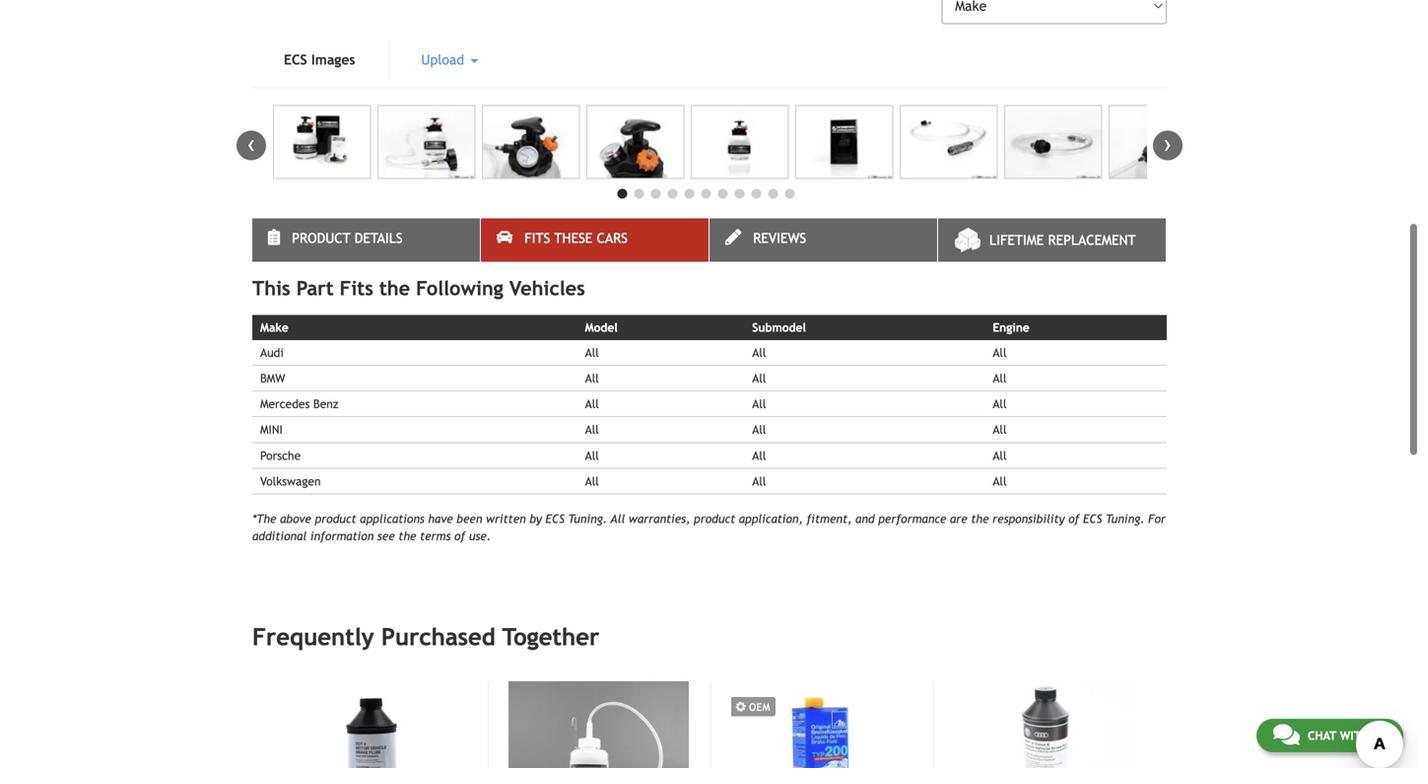 Task type: locate. For each thing, give the bounding box(es) containing it.
1 horizontal spatial product
[[694, 512, 736, 526]]

all
[[585, 345, 599, 359], [753, 345, 767, 359], [993, 345, 1007, 359], [585, 371, 599, 385], [753, 371, 767, 385], [993, 371, 1007, 385], [585, 397, 599, 411], [753, 397, 767, 411], [993, 397, 1007, 411], [585, 423, 599, 437], [753, 423, 767, 437], [993, 423, 1007, 437], [585, 449, 599, 462], [753, 449, 767, 462], [993, 449, 1007, 462], [585, 474, 599, 488], [753, 474, 767, 488], [993, 474, 1007, 488], [611, 512, 625, 526]]

brake fluid - 500ml image
[[954, 682, 1135, 768]]

application,
[[739, 512, 803, 526]]

ecs
[[284, 52, 307, 68], [546, 512, 565, 526], [1084, 512, 1103, 526]]

product details link
[[252, 219, 480, 262]]

reviews link
[[710, 219, 938, 262]]

5 es#2774831 - 007237sch01a - 3-liter european pressure brake bleeder - pressure bleed or flush your brake system on your european car like a pro with schwaben's brake bleeding system. - schwaben - audi bmw volkswagen mercedes benz mini porsche image from the left
[[691, 105, 789, 179]]

us
[[1373, 729, 1387, 742]]

of right responsibility
[[1069, 512, 1080, 526]]

together
[[503, 623, 600, 651]]

chat with us
[[1308, 729, 1387, 742]]

product right warranties,
[[694, 512, 736, 526]]

product
[[315, 512, 356, 526], [694, 512, 736, 526]]

1 vertical spatial of
[[455, 529, 466, 543]]

fits these cars link
[[481, 219, 709, 262]]

ecs left images
[[284, 52, 307, 68]]

upload button
[[390, 40, 510, 80]]

of
[[1069, 512, 1080, 526], [455, 529, 466, 543]]

0 horizontal spatial fits
[[340, 277, 374, 300]]

warranties,
[[629, 512, 691, 526]]

ecs right responsibility
[[1084, 512, 1103, 526]]

chat with us link
[[1257, 719, 1404, 752]]

this
[[252, 277, 291, 300]]

of down been
[[455, 529, 466, 543]]

fits these cars
[[525, 230, 628, 246]]

and
[[856, 512, 875, 526]]

engine
[[993, 321, 1030, 334]]

0 horizontal spatial tuning.
[[568, 512, 607, 526]]

with
[[1341, 729, 1370, 742]]

1 horizontal spatial of
[[1069, 512, 1080, 526]]

volkswagen
[[260, 474, 321, 488]]

lifetime
[[990, 232, 1044, 248]]

applications
[[360, 512, 425, 526]]

9 es#2774831 - 007237sch01a - 3-liter european pressure brake bleeder - pressure bleed or flush your brake system on your european car like a pro with schwaben's brake bleeding system. - schwaben - audi bmw volkswagen mercedes benz mini porsche image from the left
[[1109, 105, 1207, 179]]

fits left "these"
[[525, 230, 551, 246]]

product up the information
[[315, 512, 356, 526]]

0 vertical spatial fits
[[525, 230, 551, 246]]

following
[[416, 277, 504, 300]]

1 horizontal spatial fits
[[525, 230, 551, 246]]

mini
[[260, 423, 283, 437]]

fits right part
[[340, 277, 374, 300]]

2 tuning. from the left
[[1106, 512, 1145, 526]]

1 product from the left
[[315, 512, 356, 526]]

0 vertical spatial of
[[1069, 512, 1080, 526]]

lifetime replacement
[[990, 232, 1137, 248]]

upload
[[421, 52, 469, 68]]

typ 200 brake fluid - 1 liter image
[[732, 682, 912, 768]]

this part fits the following vehicles
[[252, 277, 585, 300]]

tuning. right by
[[568, 512, 607, 526]]

› link
[[1154, 131, 1183, 160]]

brake bleeder catch bottle image
[[509, 682, 689, 768]]

by
[[530, 512, 542, 526]]

the down details
[[379, 277, 410, 300]]

all inside *the above product applications have been written by                 ecs tuning. all warranties, product application, fitment,                 and performance are the responsibility of ecs tuning.                 for additional information see the terms of use.
[[611, 512, 625, 526]]

es#2774831 - 007237sch01a - 3-liter european pressure brake bleeder - pressure bleed or flush your brake system on your european car like a pro with schwaben's brake bleeding system. - schwaben - audi bmw volkswagen mercedes benz mini porsche image
[[273, 105, 371, 179], [378, 105, 476, 179], [482, 105, 580, 179], [587, 105, 685, 179], [691, 105, 789, 179], [796, 105, 894, 179], [900, 105, 998, 179], [1005, 105, 1103, 179], [1109, 105, 1207, 179]]

7 es#2774831 - 007237sch01a - 3-liter european pressure brake bleeder - pressure bleed or flush your brake system on your european car like a pro with schwaben's brake bleeding system. - schwaben - audi bmw volkswagen mercedes benz mini porsche image from the left
[[900, 105, 998, 179]]

comments image
[[1274, 723, 1300, 746]]

written
[[486, 512, 526, 526]]

2 vertical spatial the
[[399, 529, 417, 543]]

the
[[379, 277, 410, 300], [972, 512, 989, 526], [399, 529, 417, 543]]

tuning. left for
[[1106, 512, 1145, 526]]

*the above product applications have been written by                 ecs tuning. all warranties, product application, fitment,                 and performance are the responsibility of ecs tuning.                 for additional information see the terms of use.
[[252, 512, 1166, 543]]

2 es#2774831 - 007237sch01a - 3-liter european pressure brake bleeder - pressure bleed or flush your brake system on your european car like a pro with schwaben's brake bleeding system. - schwaben - audi bmw volkswagen mercedes benz mini porsche image from the left
[[378, 105, 476, 179]]

for
[[1149, 512, 1166, 526]]

ecs right by
[[546, 512, 565, 526]]

product
[[292, 230, 351, 246]]

information
[[310, 529, 374, 543]]

additional
[[252, 529, 307, 543]]

the right are
[[972, 512, 989, 526]]

4 es#2774831 - 007237sch01a - 3-liter european pressure brake bleeder - pressure bleed or flush your brake system on your european car like a pro with schwaben's brake bleeding system. - schwaben - audi bmw volkswagen mercedes benz mini porsche image from the left
[[587, 105, 685, 179]]

6 es#2774831 - 007237sch01a - 3-liter european pressure brake bleeder - pressure bleed or flush your brake system on your european car like a pro with schwaben's brake bleeding system. - schwaben - audi bmw volkswagen mercedes benz mini porsche image from the left
[[796, 105, 894, 179]]

the right see at the left of the page
[[399, 529, 417, 543]]

2 product from the left
[[694, 512, 736, 526]]

1 horizontal spatial tuning.
[[1106, 512, 1145, 526]]

use.
[[469, 529, 491, 543]]

model
[[585, 321, 618, 334]]

tuning.
[[568, 512, 607, 526], [1106, 512, 1145, 526]]

0 horizontal spatial product
[[315, 512, 356, 526]]

8 es#2774831 - 007237sch01a - 3-liter european pressure brake bleeder - pressure bleed or flush your brake system on your european car like a pro with schwaben's brake bleeding system. - schwaben - audi bmw volkswagen mercedes benz mini porsche image from the left
[[1005, 105, 1103, 179]]

frequently purchased together
[[252, 623, 600, 651]]

ecs images
[[284, 52, 355, 68]]

porsche
[[260, 449, 301, 462]]

fits
[[525, 230, 551, 246], [340, 277, 374, 300]]



Task type: describe. For each thing, give the bounding box(es) containing it.
lifetime replacement link
[[939, 219, 1166, 262]]

0 vertical spatial the
[[379, 277, 410, 300]]

ecs images link
[[252, 40, 387, 80]]

›
[[1164, 131, 1172, 157]]

frequently
[[252, 623, 374, 651]]

images
[[311, 52, 355, 68]]

cars
[[597, 230, 628, 246]]

audi
[[260, 345, 284, 359]]

submodel
[[753, 321, 807, 334]]

make
[[260, 321, 289, 334]]

performance
[[879, 512, 947, 526]]

fitment,
[[807, 512, 852, 526]]

purchased
[[381, 623, 496, 651]]

mercedes
[[260, 397, 310, 411]]

terms
[[420, 529, 451, 543]]

2 horizontal spatial ecs
[[1084, 512, 1103, 526]]

1 vertical spatial fits
[[340, 277, 374, 300]]

‹ link
[[237, 131, 266, 160]]

bmw
[[260, 371, 285, 385]]

responsibility
[[993, 512, 1065, 526]]

see
[[378, 529, 395, 543]]

‹
[[247, 131, 255, 157]]

vehicles
[[510, 277, 585, 300]]

chat
[[1308, 729, 1337, 742]]

1 tuning. from the left
[[568, 512, 607, 526]]

been
[[457, 512, 483, 526]]

benz
[[313, 397, 339, 411]]

product details
[[292, 230, 403, 246]]

are
[[950, 512, 968, 526]]

these
[[555, 230, 593, 246]]

details
[[355, 230, 403, 246]]

above
[[280, 512, 311, 526]]

1 es#2774831 - 007237sch01a - 3-liter european pressure brake bleeder - pressure bleed or flush your brake system on your european car like a pro with schwaben's brake bleeding system. - schwaben - audi bmw volkswagen mercedes benz mini porsche image from the left
[[273, 105, 371, 179]]

replacement
[[1049, 232, 1137, 248]]

3 es#2774831 - 007237sch01a - 3-liter european pressure brake bleeder - pressure bleed or flush your brake system on your european car like a pro with schwaben's brake bleeding system. - schwaben - audi bmw volkswagen mercedes benz mini porsche image from the left
[[482, 105, 580, 179]]

mercedes benz
[[260, 397, 339, 411]]

0 horizontal spatial of
[[455, 529, 466, 543]]

reviews
[[754, 230, 807, 246]]

0 horizontal spatial ecs
[[284, 52, 307, 68]]

brake fluid - 355ml image
[[285, 682, 466, 768]]

1 vertical spatial the
[[972, 512, 989, 526]]

have
[[428, 512, 453, 526]]

1 horizontal spatial ecs
[[546, 512, 565, 526]]

*the
[[252, 512, 277, 526]]

part
[[296, 277, 334, 300]]



Task type: vqa. For each thing, say whether or not it's contained in the screenshot.
left "phone" image
no



